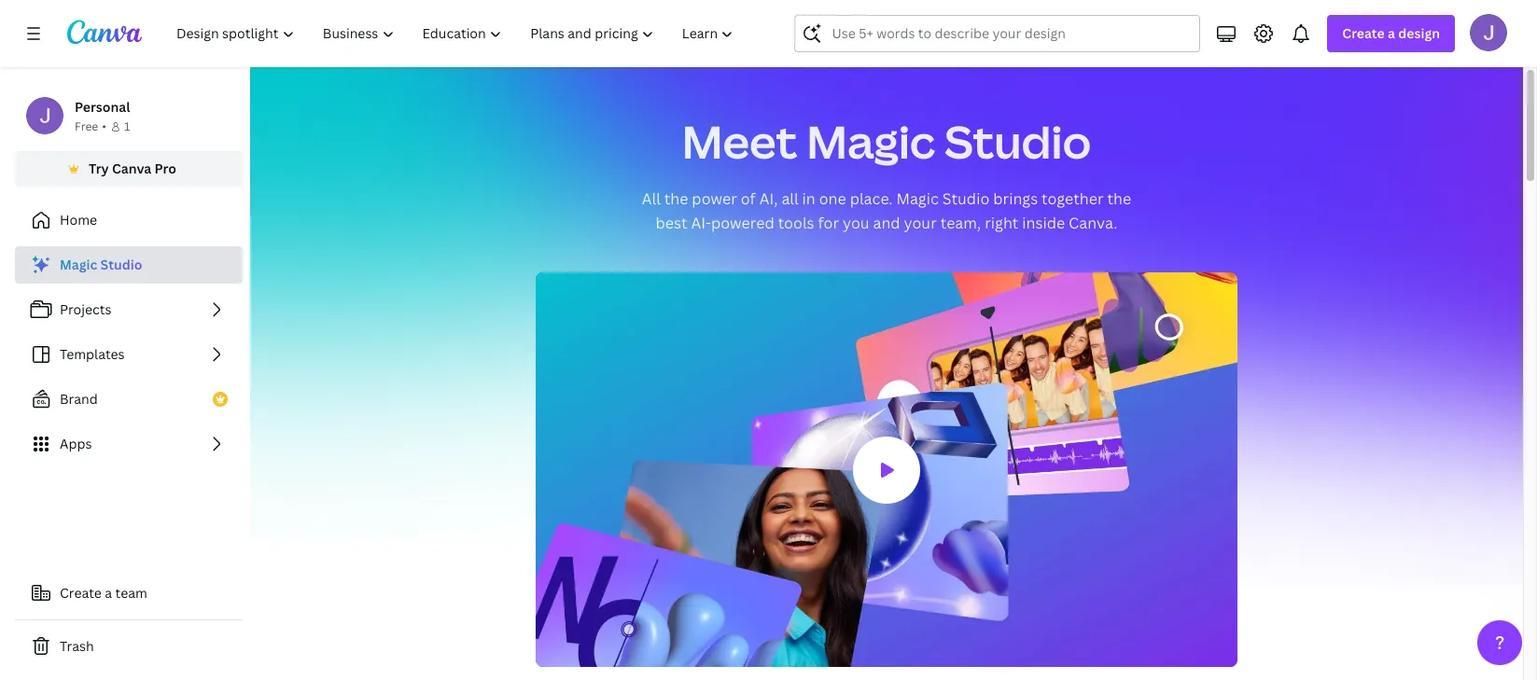 Task type: vqa. For each thing, say whether or not it's contained in the screenshot.
top template
no



Task type: locate. For each thing, give the bounding box(es) containing it.
create a team button
[[15, 575, 243, 612]]

Search search field
[[832, 16, 1163, 51]]

all
[[782, 189, 799, 209]]

create left the design
[[1343, 24, 1385, 42]]

magic
[[807, 111, 936, 172], [896, 189, 939, 209], [60, 256, 97, 273]]

0 vertical spatial create
[[1343, 24, 1385, 42]]

power
[[692, 189, 737, 209]]

magic up "your"
[[896, 189, 939, 209]]

your
[[904, 213, 937, 233]]

brand
[[60, 390, 98, 408]]

create inside dropdown button
[[1343, 24, 1385, 42]]

studio up team,
[[942, 189, 990, 209]]

•
[[102, 119, 106, 134]]

1 vertical spatial studio
[[942, 189, 990, 209]]

apps link
[[15, 426, 243, 463]]

0 horizontal spatial the
[[664, 189, 688, 209]]

a left the design
[[1388, 24, 1395, 42]]

0 horizontal spatial create
[[60, 584, 102, 602]]

studio up brings
[[945, 111, 1091, 172]]

create a design button
[[1328, 15, 1455, 52]]

the
[[664, 189, 688, 209], [1107, 189, 1131, 209]]

a inside 'button'
[[105, 584, 112, 602]]

top level navigation element
[[164, 15, 750, 52]]

studio
[[945, 111, 1091, 172], [942, 189, 990, 209], [100, 256, 142, 273]]

inside
[[1022, 213, 1065, 233]]

powered
[[711, 213, 774, 233]]

studio down home link
[[100, 256, 142, 273]]

1 vertical spatial a
[[105, 584, 112, 602]]

a left team
[[105, 584, 112, 602]]

templates
[[60, 345, 125, 363]]

brings
[[993, 189, 1038, 209]]

trash link
[[15, 628, 243, 666]]

1
[[124, 119, 130, 134]]

2 vertical spatial studio
[[100, 256, 142, 273]]

1 horizontal spatial the
[[1107, 189, 1131, 209]]

home
[[60, 211, 97, 229]]

best
[[656, 213, 687, 233]]

0 horizontal spatial a
[[105, 584, 112, 602]]

create a team
[[60, 584, 147, 602]]

try
[[89, 160, 109, 177]]

1 horizontal spatial create
[[1343, 24, 1385, 42]]

magic down "home"
[[60, 256, 97, 273]]

the up best
[[664, 189, 688, 209]]

for
[[818, 213, 839, 233]]

design
[[1399, 24, 1440, 42]]

and
[[873, 213, 900, 233]]

1 vertical spatial magic
[[896, 189, 939, 209]]

a inside dropdown button
[[1388, 24, 1395, 42]]

1 vertical spatial create
[[60, 584, 102, 602]]

magic studio link
[[15, 246, 243, 284]]

2 vertical spatial magic
[[60, 256, 97, 273]]

free •
[[75, 119, 106, 134]]

all
[[642, 189, 661, 209]]

None search field
[[795, 15, 1201, 52]]

apps
[[60, 435, 92, 453]]

studio inside all the power of ai, all in one place. magic studio brings together the best ai-powered tools for you and your team, right inside canva.
[[942, 189, 990, 209]]

1 horizontal spatial a
[[1388, 24, 1395, 42]]

the up canva.
[[1107, 189, 1131, 209]]

create
[[1343, 24, 1385, 42], [60, 584, 102, 602]]

create inside 'button'
[[60, 584, 102, 602]]

jacob simon image
[[1470, 14, 1507, 51]]

create left team
[[60, 584, 102, 602]]

a
[[1388, 24, 1395, 42], [105, 584, 112, 602]]

meet
[[682, 111, 797, 172]]

team
[[115, 584, 147, 602]]

2 the from the left
[[1107, 189, 1131, 209]]

1 the from the left
[[664, 189, 688, 209]]

magic up place.
[[807, 111, 936, 172]]

in
[[802, 189, 816, 209]]

list
[[15, 246, 243, 463]]

0 vertical spatial a
[[1388, 24, 1395, 42]]

you
[[843, 213, 870, 233]]



Task type: describe. For each thing, give the bounding box(es) containing it.
trash
[[60, 638, 94, 655]]

meet magic studio
[[682, 111, 1091, 172]]

canva
[[112, 160, 151, 177]]

templates link
[[15, 336, 243, 373]]

create for create a team
[[60, 584, 102, 602]]

try canva pro
[[89, 160, 176, 177]]

brand link
[[15, 381, 243, 418]]

pro
[[155, 160, 176, 177]]

together
[[1042, 189, 1104, 209]]

create for create a design
[[1343, 24, 1385, 42]]

magic inside magic studio link
[[60, 256, 97, 273]]

tools
[[778, 213, 814, 233]]

a for team
[[105, 584, 112, 602]]

team,
[[941, 213, 981, 233]]

one
[[819, 189, 846, 209]]

create a design
[[1343, 24, 1440, 42]]

list containing magic studio
[[15, 246, 243, 463]]

right
[[985, 213, 1019, 233]]

0 vertical spatial studio
[[945, 111, 1091, 172]]

canva.
[[1069, 213, 1118, 233]]

0 vertical spatial magic
[[807, 111, 936, 172]]

magic inside all the power of ai, all in one place. magic studio brings together the best ai-powered tools for you and your team, right inside canva.
[[896, 189, 939, 209]]

ai,
[[759, 189, 778, 209]]

try canva pro button
[[15, 151, 243, 187]]

place.
[[850, 189, 893, 209]]

projects
[[60, 301, 112, 318]]

free
[[75, 119, 98, 134]]

ai-
[[691, 213, 711, 233]]

all the power of ai, all in one place. magic studio brings together the best ai-powered tools for you and your team, right inside canva.
[[642, 189, 1131, 233]]

magic studio
[[60, 256, 142, 273]]

home link
[[15, 202, 243, 239]]

projects link
[[15, 291, 243, 329]]

personal
[[75, 98, 130, 116]]

a for design
[[1388, 24, 1395, 42]]

of
[[741, 189, 756, 209]]



